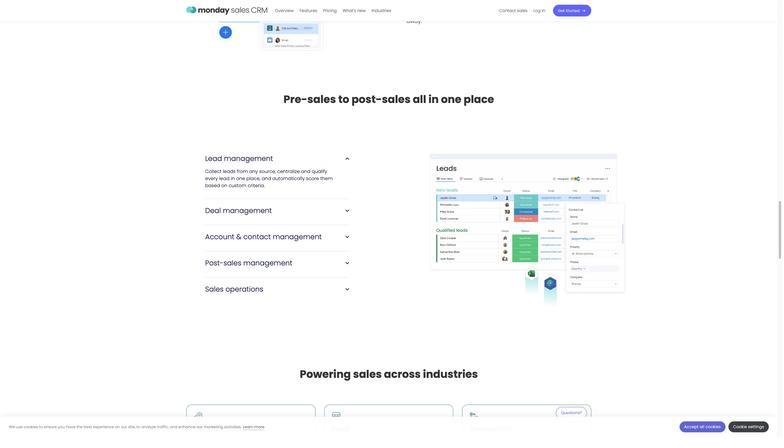 Task type: locate. For each thing, give the bounding box(es) containing it.
contact
[[499, 8, 516, 14]]

across
[[384, 367, 421, 382]]

retail image
[[332, 412, 340, 421], [332, 412, 340, 421]]

manufacturing image
[[194, 412, 203, 421], [194, 412, 203, 421]]

0 vertical spatial list
[[496, 0, 548, 21]]

1 horizontal spatial in
[[428, 92, 439, 107]]

1 horizontal spatial cookies
[[706, 424, 721, 430]]

accept
[[684, 424, 699, 430]]

in inside collect leads from any source, centralize and qualify every lead in one place, and automatically score them based on custom criteria.
[[231, 175, 235, 182]]

score
[[306, 175, 319, 182]]

retail list item
[[324, 405, 453, 437]]

to right site,
[[136, 424, 140, 430]]

1 horizontal spatial and
[[262, 175, 271, 182]]

sales
[[517, 8, 528, 14], [307, 92, 336, 107], [382, 92, 411, 107], [353, 367, 382, 382]]

on right experience
[[115, 424, 120, 430]]

in
[[542, 8, 545, 14], [428, 92, 439, 107], [231, 175, 235, 182]]

cookies inside "accept all cookies" button
[[706, 424, 721, 430]]

2 our from the left
[[196, 424, 203, 430]]

cookies right use
[[24, 424, 38, 430]]

1 horizontal spatial our
[[196, 424, 203, 430]]

0 horizontal spatial cookies
[[24, 424, 38, 430]]

you
[[58, 424, 65, 430]]

2 horizontal spatial in
[[542, 8, 545, 14]]

1 horizontal spatial all
[[700, 424, 704, 430]]

our left site,
[[121, 424, 127, 430]]

to left ensure
[[39, 424, 43, 430]]

2 horizontal spatial to
[[338, 92, 349, 107]]

log
[[534, 8, 541, 14]]

to left post-
[[338, 92, 349, 107]]

construction image
[[470, 412, 478, 421], [470, 412, 478, 421]]

main element
[[272, 0, 591, 21]]

overview link
[[272, 6, 297, 15]]

all inside button
[[700, 424, 704, 430]]

manufacturing
[[194, 424, 241, 434]]

0 horizontal spatial our
[[121, 424, 127, 430]]

1 tab list from the top
[[205, 208, 349, 235]]

all
[[413, 92, 426, 107], [700, 424, 704, 430]]

started
[[566, 8, 580, 13]]

2 vertical spatial in
[[231, 175, 235, 182]]

one left place
[[441, 92, 461, 107]]

them
[[320, 175, 333, 182]]

place
[[464, 92, 494, 107]]

what's
[[343, 8, 356, 14]]

1 horizontal spatial one
[[441, 92, 461, 107]]

0 horizontal spatial one
[[236, 175, 245, 182]]

dialog
[[0, 417, 778, 437]]

list
[[496, 0, 548, 21], [182, 400, 596, 437]]

use
[[16, 424, 23, 430]]

mobile communication image
[[205, 0, 389, 55]]

and up "score"
[[301, 168, 310, 175]]

experience
[[93, 424, 114, 430]]

cookies
[[24, 424, 38, 430], [706, 424, 721, 430]]

accept all cookies
[[684, 424, 721, 430]]

our
[[121, 424, 127, 430], [196, 424, 203, 430]]

0 vertical spatial in
[[542, 8, 545, 14]]

one down from
[[236, 175, 245, 182]]

contact sales button
[[496, 6, 531, 15]]

on inside collect leads from any source, centralize and qualify every lead in one place, and automatically score them based on custom criteria.
[[221, 182, 227, 189]]

on
[[221, 182, 227, 189], [115, 424, 120, 430]]

0 horizontal spatial to
[[39, 424, 43, 430]]

2 tab list from the top
[[205, 235, 349, 261]]

1 vertical spatial list
[[182, 400, 596, 437]]

lead
[[219, 175, 230, 182]]

custom
[[229, 182, 246, 189]]

more
[[254, 424, 265, 430]]

log in link
[[531, 6, 548, 15]]

0 horizontal spatial in
[[231, 175, 235, 182]]

1 vertical spatial on
[[115, 424, 120, 430]]

criteria.
[[248, 182, 265, 189]]

2 horizontal spatial and
[[301, 168, 310, 175]]

1 vertical spatial all
[[700, 424, 704, 430]]

questions?
[[561, 410, 582, 415]]

questions? button
[[556, 407, 587, 422]]

2 vertical spatial and
[[170, 424, 177, 430]]

construction list item
[[462, 405, 591, 437]]

and
[[301, 168, 310, 175], [262, 175, 271, 182], [170, 424, 177, 430]]

leads
[[223, 168, 236, 175]]

post-
[[352, 92, 382, 107]]

0 horizontal spatial all
[[413, 92, 426, 107]]

get
[[558, 8, 565, 13]]

learn more link
[[243, 424, 265, 430]]

0 vertical spatial one
[[441, 92, 461, 107]]

one
[[441, 92, 461, 107], [236, 175, 245, 182]]

features link
[[297, 6, 320, 15]]

the
[[76, 424, 83, 430]]

list containing manufacturing
[[182, 400, 596, 437]]

cookies right accept
[[706, 424, 721, 430]]

log in
[[534, 8, 545, 14]]

sales for powering
[[353, 367, 382, 382]]

sales for pre-
[[307, 92, 336, 107]]

tab list
[[205, 208, 349, 235], [205, 235, 349, 261], [205, 261, 349, 287]]

1 vertical spatial in
[[428, 92, 439, 107]]

learn
[[243, 424, 253, 430]]

0 horizontal spatial and
[[170, 424, 177, 430]]

and right the traffic,
[[170, 424, 177, 430]]

tabs leads updated image
[[428, 149, 632, 311]]

automatically
[[272, 175, 305, 182]]

1 horizontal spatial on
[[221, 182, 227, 189]]

place,
[[246, 175, 260, 182]]

1 our from the left
[[121, 424, 127, 430]]

on down lead
[[221, 182, 227, 189]]

0 horizontal spatial on
[[115, 424, 120, 430]]

0 vertical spatial on
[[221, 182, 227, 189]]

0 vertical spatial and
[[301, 168, 310, 175]]

1 vertical spatial one
[[236, 175, 245, 182]]

based
[[205, 182, 220, 189]]

industries
[[372, 8, 391, 14]]

to
[[338, 92, 349, 107], [39, 424, 43, 430], [136, 424, 140, 430]]

every
[[205, 175, 218, 182]]

get started
[[558, 8, 580, 13]]

pre-
[[284, 92, 307, 107]]

site,
[[128, 424, 135, 430]]

and down source,
[[262, 175, 271, 182]]

sales inside contact sales button
[[517, 8, 528, 14]]

powering
[[300, 367, 351, 382]]

our right enhance
[[196, 424, 203, 430]]



Task type: describe. For each thing, give the bounding box(es) containing it.
construction
[[470, 424, 511, 434]]

industries link
[[369, 6, 394, 15]]

qualify
[[312, 168, 327, 175]]

contact sales
[[499, 8, 528, 14]]

cookies for all
[[706, 424, 721, 430]]

1 vertical spatial and
[[262, 175, 271, 182]]

overview
[[275, 8, 294, 14]]

centralize
[[277, 168, 300, 175]]

one inside collect leads from any source, centralize and qualify every lead in one place, and automatically score them based on custom criteria.
[[236, 175, 245, 182]]

from
[[237, 168, 248, 175]]

source,
[[259, 168, 276, 175]]

retail
[[332, 424, 349, 434]]

have
[[66, 424, 75, 430]]

best
[[84, 424, 92, 430]]

features
[[300, 8, 317, 14]]

cookies for use
[[24, 424, 38, 430]]

new
[[357, 8, 366, 14]]

1 horizontal spatial to
[[136, 424, 140, 430]]

3 tab list from the top
[[205, 261, 349, 287]]

what's new link
[[340, 6, 369, 15]]

manufacturing list item
[[186, 405, 315, 437]]

sales for contact
[[517, 8, 528, 14]]

collect leads from any source, centralize and qualify every lead in one place, and automatically score them based on custom criteria.
[[205, 168, 333, 189]]

settings
[[748, 424, 764, 430]]

pricing link
[[320, 6, 340, 15]]

powering sales across industries
[[300, 367, 478, 382]]

get started button
[[553, 5, 591, 16]]

what's new
[[343, 8, 366, 14]]

analyze
[[141, 424, 156, 430]]

collect
[[205, 168, 221, 175]]

dialog containing we use cookies to ensure you have the best experience on our site, to analyze traffic, and enhance our marketing activities.
[[0, 417, 778, 437]]

0 vertical spatial all
[[413, 92, 426, 107]]

pre-sales to post-sales all in one place
[[284, 92, 494, 107]]

we use cookies to ensure you have the best experience on our site, to analyze traffic, and enhance our marketing activities. learn more
[[9, 424, 265, 430]]

cookie settings button
[[728, 421, 769, 432]]

in inside log in link
[[542, 8, 545, 14]]

collect leads from any source, centralize and qualify every lead in one place, and automatically score them based on custom criteria. tab list
[[205, 156, 349, 208]]

pricing
[[323, 8, 337, 14]]

accept all cookies button
[[680, 421, 726, 432]]

monday.com crm and sales image
[[186, 4, 268, 16]]

collect leads from any source, centralize and qualify every lead in one place, and automatically score them based on custom criteria. tab
[[205, 156, 349, 189]]

we
[[9, 424, 15, 430]]

cookie
[[733, 424, 747, 430]]

ensure
[[44, 424, 57, 430]]

cookie settings
[[733, 424, 764, 430]]

marketing
[[204, 424, 223, 430]]

enhance
[[178, 424, 195, 430]]

any
[[249, 168, 258, 175]]

activities.
[[224, 424, 241, 430]]

industries
[[423, 367, 478, 382]]

list containing contact sales
[[496, 0, 548, 21]]

traffic,
[[157, 424, 169, 430]]



Task type: vqa. For each thing, say whether or not it's contained in the screenshot.
from
yes



